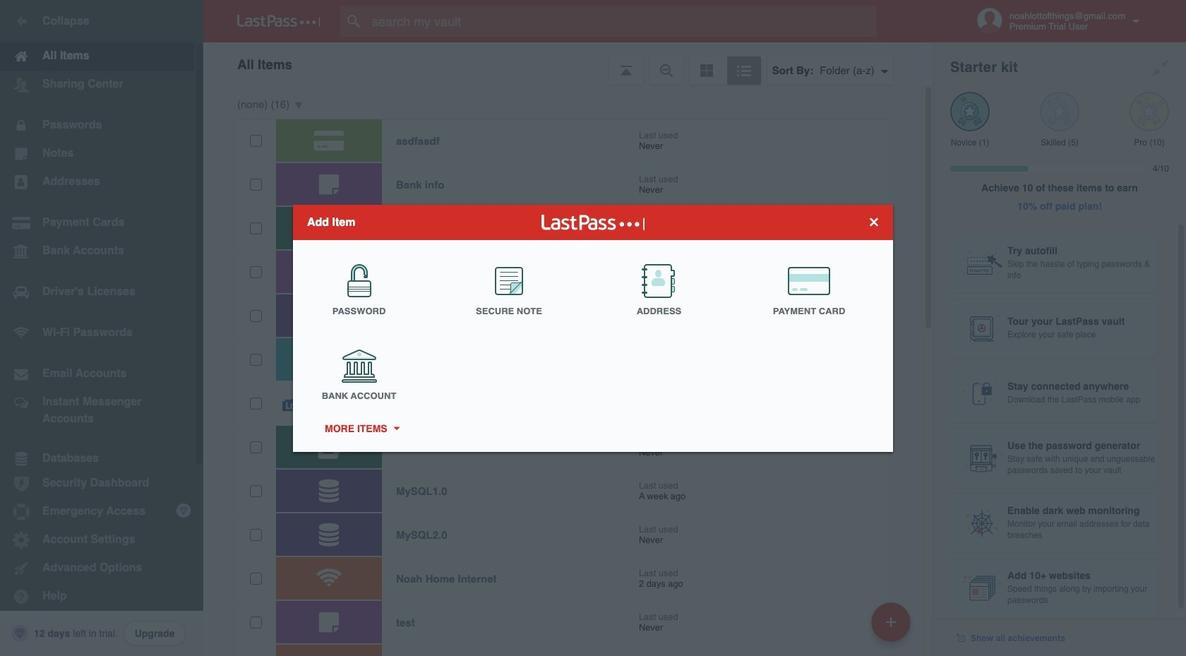 Task type: vqa. For each thing, say whether or not it's contained in the screenshot.
New item element
no



Task type: describe. For each thing, give the bounding box(es) containing it.
Search search field
[[340, 6, 905, 37]]

new item navigation
[[867, 598, 920, 656]]

caret right image
[[391, 427, 401, 430]]

main navigation navigation
[[0, 0, 203, 656]]



Task type: locate. For each thing, give the bounding box(es) containing it.
new item image
[[886, 617, 896, 627]]

lastpass image
[[237, 15, 321, 28]]

search my vault text field
[[340, 6, 905, 37]]

vault options navigation
[[203, 42, 934, 85]]

dialog
[[293, 204, 893, 452]]



